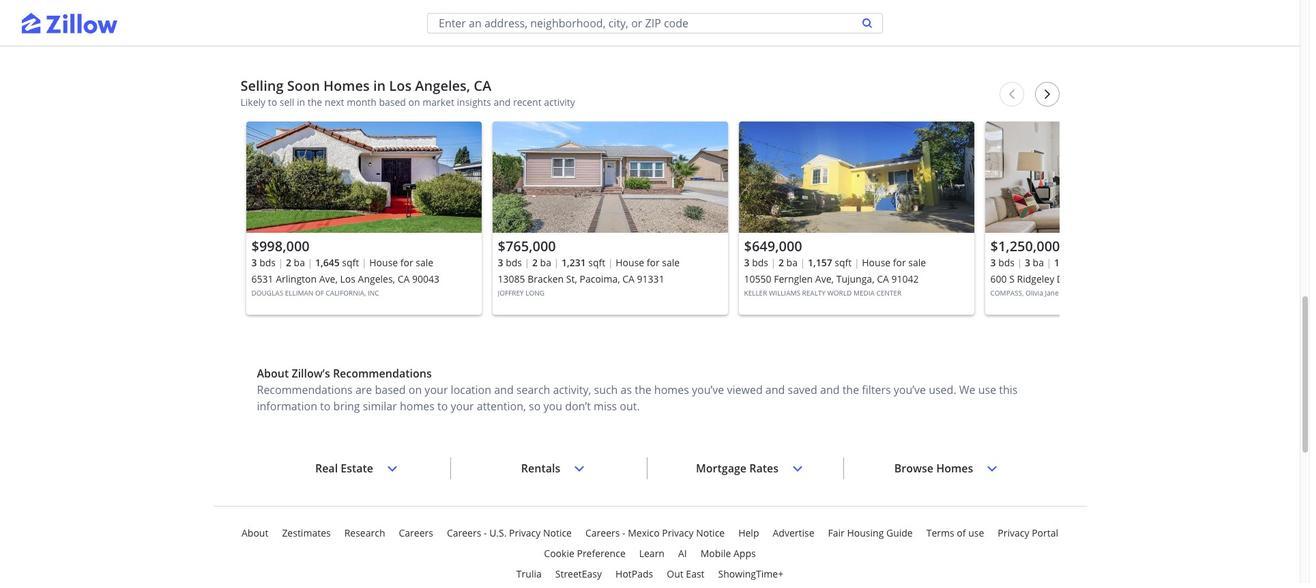 Task type: vqa. For each thing, say whether or not it's contained in the screenshot.


Task type: describe. For each thing, give the bounding box(es) containing it.
mobile
[[701, 547, 731, 560]]

are
[[356, 382, 372, 397]]

we
[[960, 382, 976, 397]]

2 for $998,000
[[286, 256, 291, 269]]

mobile apps link
[[701, 545, 756, 562]]

$998,000
[[252, 237, 310, 255]]

next
[[325, 96, 344, 109]]

angeles, inside '600 s ridgeley dr penthouse 9, los angeles, ca 90036'
[[1157, 272, 1194, 285]]

ai
[[679, 547, 687, 560]]

careers - mexico privacy notice link
[[586, 525, 725, 541]]

1,231 sqft
[[562, 256, 606, 269]]

dre
[[1076, 288, 1089, 298]]

0 vertical spatial in
[[373, 76, 386, 95]]

mortgage
[[696, 461, 747, 476]]

search image
[[862, 17, 873, 28]]

sell
[[280, 96, 295, 109]]

williams
[[769, 288, 801, 298]]

on inside selling soon homes in los angeles, ca likely to sell in the next month based on market insights and recent activity
[[409, 96, 420, 109]]

media
[[854, 288, 875, 298]]

bds for $765,000
[[506, 256, 522, 269]]

ave, for $649,000
[[816, 272, 834, 285]]

$1,250,000
[[991, 237, 1061, 255]]

privacy for u.s.
[[509, 526, 541, 539]]

house for $998,000
[[370, 256, 398, 269]]

penthouse
[[1071, 272, 1126, 285]]

#
[[1091, 288, 1095, 298]]

0 horizontal spatial your
[[425, 382, 448, 397]]

1,645
[[315, 256, 340, 269]]

ba for $765,000
[[540, 256, 552, 269]]

2 ba for $765,000
[[532, 256, 552, 269]]

1 vertical spatial your
[[451, 399, 474, 414]]

similar
[[363, 399, 397, 414]]

streeteasy
[[556, 567, 602, 580]]

sqft for $765,000
[[589, 256, 606, 269]]

browse homes
[[895, 461, 974, 476]]

6531 arlington ave, los angeles, ca 90043 element
[[246, 122, 482, 315]]

u.s.
[[490, 526, 507, 539]]

out east link
[[667, 566, 705, 582]]

90043
[[412, 272, 440, 285]]

california,
[[326, 288, 366, 298]]

4 3 from the left
[[991, 256, 996, 269]]

apps
[[734, 547, 756, 560]]

sale for $998,000
[[416, 256, 434, 269]]

Search text field
[[428, 13, 850, 32]]

careers link
[[399, 525, 433, 541]]

used.
[[929, 382, 957, 397]]

activity
[[544, 96, 575, 109]]

homes inside selling soon homes in los angeles, ca likely to sell in the next month based on market insights and recent activity
[[324, 76, 370, 95]]

list containing $998,000
[[241, 116, 1221, 327]]

house for sale for $649,000
[[862, 256, 927, 269]]

hotpads link
[[616, 566, 654, 582]]

$649,000 group
[[739, 122, 975, 315]]

5 3 from the left
[[1025, 256, 1031, 269]]

13085 bracken st, pacoima, ca 91331 link
[[498, 271, 723, 287]]

$1,250,000 group
[[985, 122, 1221, 315]]

1,440
[[1055, 256, 1079, 269]]

0 horizontal spatial in
[[297, 96, 305, 109]]

ai link
[[679, 545, 687, 562]]

fair housing guide link
[[828, 525, 913, 541]]

13085 bracken st, pacoima, ca 91331 image
[[493, 122, 728, 233]]

ba inside 600 s ridgeley dr penthouse 9, los angeles, ca 90036 element
[[1033, 256, 1044, 269]]

jane
[[1046, 288, 1059, 298]]

600 s ridgeley dr penthouse 9, los angeles, ca 90036
[[991, 272, 1209, 302]]

- for mexico
[[623, 526, 626, 539]]

$765,000 group
[[493, 122, 728, 315]]

90036
[[991, 289, 1018, 302]]

fernglen
[[774, 272, 813, 285]]

st,
[[567, 272, 577, 285]]

bring
[[334, 399, 360, 414]]

3 ba
[[1025, 256, 1044, 269]]

careers for careers
[[399, 526, 433, 539]]

chevron left image
[[1007, 89, 1018, 100]]

3 for $998,000
[[252, 256, 257, 269]]

preference
[[577, 547, 626, 560]]

zillow's
[[292, 366, 330, 381]]

$649,000
[[744, 237, 803, 255]]

research
[[345, 526, 385, 539]]

careers for careers - mexico privacy notice
[[586, 526, 620, 539]]

about link
[[242, 525, 269, 541]]

mortgage rates button
[[685, 452, 812, 485]]

6531 arlington ave, los angeles, ca 90043 douglas elliman of california, inc
[[252, 272, 440, 298]]

careers - mexico privacy notice
[[586, 526, 725, 539]]

$765,000
[[498, 237, 556, 255]]

bracken
[[528, 272, 564, 285]]

2 horizontal spatial the
[[843, 382, 860, 397]]

about for about
[[242, 526, 269, 539]]

2 for $649,000
[[779, 256, 784, 269]]

1 horizontal spatial homes
[[655, 382, 689, 397]]

terms of use link
[[927, 525, 985, 541]]

6531 arlington ave, los angeles, ca 90043 image
[[246, 122, 482, 233]]

chevron right image
[[1042, 89, 1053, 100]]

fair
[[828, 526, 845, 539]]

cookie preference link
[[544, 545, 626, 562]]

real
[[315, 461, 338, 476]]

out east
[[667, 567, 705, 580]]

for for $649,000
[[893, 256, 906, 269]]

mortgage rates
[[696, 461, 779, 476]]

advertise
[[773, 526, 815, 539]]

about zillow's recommendations recommendations are based on your location and search activity, such as the homes you've viewed and saved and the filters you've used. we use this information to bring similar homes to your attention, so you don't miss out.
[[257, 366, 1018, 414]]

olivia
[[1026, 288, 1044, 298]]

angeles, inside '6531 arlington ave, los angeles, ca 90043 douglas elliman of california, inc'
[[358, 272, 395, 285]]

elliman
[[285, 288, 314, 298]]

los inside selling soon homes in los angeles, ca likely to sell in the next month based on market insights and recent activity
[[389, 76, 412, 95]]

1 horizontal spatial the
[[635, 382, 652, 397]]

learn
[[639, 547, 665, 560]]

viewed
[[727, 382, 763, 397]]

search
[[517, 382, 550, 397]]

notice for careers - mexico privacy notice
[[696, 526, 725, 539]]

careers for careers - u.s. privacy notice
[[447, 526, 482, 539]]

zestimates link
[[282, 525, 331, 541]]

careers - u.s. privacy notice link
[[447, 525, 572, 541]]

cookie preference
[[544, 547, 626, 560]]

$998,000 group
[[246, 122, 482, 315]]

recent
[[513, 96, 542, 109]]

10550 fernglen ave, tujunga, ca 91042 image
[[739, 122, 975, 233]]

ca inside selling soon homes in los angeles, ca likely to sell in the next month based on market insights and recent activity
[[474, 76, 492, 95]]

mexico
[[628, 526, 660, 539]]

selling soon homes in los angeles, ca likely to sell in the next month based on market insights and recent activity
[[241, 76, 575, 109]]

compass, olivia jane noh dre # 01257585
[[991, 288, 1128, 298]]



Task type: locate. For each thing, give the bounding box(es) containing it.
0 horizontal spatial privacy
[[509, 526, 541, 539]]

2 house for sale from the left
[[616, 256, 680, 269]]

ave, down 1,645
[[319, 272, 338, 285]]

1 3 bds from the left
[[252, 256, 276, 269]]

ba for $998,000
[[294, 256, 305, 269]]

1 horizontal spatial 2
[[532, 256, 538, 269]]

ridgeley
[[1018, 272, 1055, 285]]

this
[[1000, 382, 1018, 397]]

for up 91331
[[647, 256, 660, 269]]

3 bds up 600
[[991, 256, 1015, 269]]

13085
[[498, 272, 525, 285]]

about up information
[[257, 366, 289, 381]]

sqft up pacoima,
[[589, 256, 606, 269]]

2 ba up bracken
[[532, 256, 552, 269]]

0 horizontal spatial you've
[[692, 382, 725, 397]]

6531 arlington ave, los angeles, ca 90043 link
[[252, 271, 476, 287]]

91331
[[637, 272, 665, 285]]

homes inside dropdown button
[[937, 461, 974, 476]]

3 inside 'element'
[[252, 256, 257, 269]]

ca inside '6531 arlington ave, los angeles, ca 90043 douglas elliman of california, inc'
[[398, 272, 410, 285]]

to left attention,
[[438, 399, 448, 414]]

noh
[[1061, 288, 1074, 298]]

ba up the fernglen at the right of page
[[787, 256, 798, 269]]

3 sqft from the left
[[835, 256, 852, 269]]

based
[[379, 96, 406, 109], [375, 382, 406, 397]]

600 s ridgeley dr penthouse 9, los angeles, ca 90036 image
[[985, 122, 1221, 233]]

miss
[[594, 399, 617, 414]]

- left u.s.
[[484, 526, 487, 539]]

600 s ridgeley dr penthouse 9, los angeles, ca 90036 link
[[991, 271, 1216, 302]]

house up 10550 fernglen ave, tujunga, ca 91042 link
[[862, 256, 891, 269]]

1 sale from the left
[[416, 256, 434, 269]]

3 careers from the left
[[586, 526, 620, 539]]

4 ba from the left
[[1033, 256, 1044, 269]]

to inside selling soon homes in los angeles, ca likely to sell in the next month based on market insights and recent activity
[[268, 96, 277, 109]]

list
[[241, 116, 1221, 327]]

sale up 91331
[[662, 256, 680, 269]]

1 horizontal spatial sale
[[662, 256, 680, 269]]

so
[[529, 399, 541, 414]]

homes right as
[[655, 382, 689, 397]]

showingtime+
[[719, 567, 784, 580]]

4 3 bds from the left
[[991, 256, 1015, 269]]

house for sale inside 10550 fernglen ave, tujunga, ca 91042 element
[[862, 256, 927, 269]]

0 horizontal spatial to
[[268, 96, 277, 109]]

10550 fernglen ave, tujunga, ca 91042 link
[[744, 271, 969, 287]]

insights
[[457, 96, 491, 109]]

3 bds inside 600 s ridgeley dr penthouse 9, los angeles, ca 90036 element
[[991, 256, 1015, 269]]

compass,
[[991, 288, 1024, 298]]

trulia
[[517, 567, 542, 580]]

1 horizontal spatial privacy
[[662, 526, 694, 539]]

bds inside 13085 bracken st, pacoima, ca 91331 "element"
[[506, 256, 522, 269]]

sqft inside 13085 bracken st, pacoima, ca 91331 "element"
[[589, 256, 606, 269]]

to left sell
[[268, 96, 277, 109]]

2 privacy from the left
[[662, 526, 694, 539]]

0 horizontal spatial los
[[340, 272, 356, 285]]

2 2 ba from the left
[[532, 256, 552, 269]]

you've left used.
[[894, 382, 926, 397]]

3 bds inside 6531 arlington ave, los angeles, ca 90043 'element'
[[252, 256, 276, 269]]

bds up 13085
[[506, 256, 522, 269]]

inc
[[368, 288, 379, 298]]

2 ba for $649,000
[[779, 256, 798, 269]]

3 up the 10550
[[744, 256, 750, 269]]

house for sale for $765,000
[[616, 256, 680, 269]]

angeles, up inc
[[358, 272, 395, 285]]

3 bds up "6531" at the top of the page
[[252, 256, 276, 269]]

privacy right u.s.
[[509, 526, 541, 539]]

0 horizontal spatial homes
[[324, 76, 370, 95]]

2 ba up 'arlington' at the top left of page
[[286, 256, 305, 269]]

in right sell
[[297, 96, 305, 109]]

careers inside careers - mexico privacy notice link
[[586, 526, 620, 539]]

1 house for sale from the left
[[370, 256, 434, 269]]

recommendations up are
[[333, 366, 432, 381]]

bds inside 6531 arlington ave, los angeles, ca 90043 'element'
[[260, 256, 276, 269]]

ave, for $998,000
[[319, 272, 338, 285]]

1 notice from the left
[[543, 526, 572, 539]]

sqft inside 6531 arlington ave, los angeles, ca 90043 'element'
[[342, 256, 359, 269]]

2 careers from the left
[[447, 526, 482, 539]]

3 bds up 13085
[[498, 256, 522, 269]]

2 horizontal spatial sale
[[909, 256, 927, 269]]

1 2 ba from the left
[[286, 256, 305, 269]]

terms of use
[[927, 526, 985, 539]]

on left market
[[409, 96, 420, 109]]

house for $765,000
[[616, 256, 645, 269]]

careers
[[399, 526, 433, 539], [447, 526, 482, 539], [586, 526, 620, 539]]

bds up the 10550
[[752, 256, 769, 269]]

1 vertical spatial homes
[[400, 399, 435, 414]]

use inside terms of use link
[[969, 526, 985, 539]]

based up "similar"
[[375, 382, 406, 397]]

0 horizontal spatial house
[[370, 256, 398, 269]]

2 sqft from the left
[[589, 256, 606, 269]]

2 down $649,000
[[779, 256, 784, 269]]

2 horizontal spatial house for sale
[[862, 256, 927, 269]]

ba inside 10550 fernglen ave, tujunga, ca 91042 element
[[787, 256, 798, 269]]

3 bds from the left
[[752, 256, 769, 269]]

2 horizontal spatial sqft
[[835, 256, 852, 269]]

1 horizontal spatial notice
[[696, 526, 725, 539]]

0 horizontal spatial sale
[[416, 256, 434, 269]]

2 horizontal spatial 2 ba
[[779, 256, 798, 269]]

0 horizontal spatial for
[[401, 256, 414, 269]]

2 ba up the fernglen at the right of page
[[779, 256, 798, 269]]

notice up mobile
[[696, 526, 725, 539]]

1 2 from the left
[[286, 256, 291, 269]]

0 horizontal spatial -
[[484, 526, 487, 539]]

1 careers from the left
[[399, 526, 433, 539]]

1 horizontal spatial house
[[616, 256, 645, 269]]

recommendations
[[333, 366, 432, 381], [257, 382, 353, 397]]

3 for from the left
[[893, 256, 906, 269]]

bds inside 600 s ridgeley dr penthouse 9, los angeles, ca 90036 element
[[999, 256, 1015, 269]]

privacy left portal
[[998, 526, 1030, 539]]

3 sale from the left
[[909, 256, 927, 269]]

600
[[991, 272, 1007, 285]]

2 on from the top
[[409, 382, 422, 397]]

3 bds for $765,000
[[498, 256, 522, 269]]

real estate
[[315, 461, 373, 476]]

browse homes button
[[884, 452, 1006, 485]]

your down the "location"
[[451, 399, 474, 414]]

for for $998,000
[[401, 256, 414, 269]]

showingtime+ link
[[719, 566, 784, 582]]

1 horizontal spatial los
[[389, 76, 412, 95]]

1 horizontal spatial to
[[320, 399, 331, 414]]

3 up "6531" at the top of the page
[[252, 256, 257, 269]]

2 inside 13085 bracken st, pacoima, ca 91331 "element"
[[532, 256, 538, 269]]

2 down $765,000
[[532, 256, 538, 269]]

and left recent
[[494, 96, 511, 109]]

1 for from the left
[[401, 256, 414, 269]]

3 for $649,000
[[744, 256, 750, 269]]

1 vertical spatial use
[[969, 526, 985, 539]]

sqft for $998,000
[[342, 256, 359, 269]]

2 3 from the left
[[498, 256, 503, 269]]

homes right browse
[[937, 461, 974, 476]]

1 vertical spatial in
[[297, 96, 305, 109]]

home recommendations carousel element
[[241, 76, 1221, 327]]

filters
[[862, 382, 891, 397]]

0 vertical spatial homes
[[655, 382, 689, 397]]

and inside selling soon homes in los angeles, ca likely to sell in the next month based on market insights and recent activity
[[494, 96, 511, 109]]

privacy portal link
[[998, 525, 1059, 541]]

- for u.s.
[[484, 526, 487, 539]]

zillow logo image
[[22, 0, 117, 46]]

to left bring
[[320, 399, 331, 414]]

6531
[[252, 272, 273, 285]]

1 horizontal spatial in
[[373, 76, 386, 95]]

for inside 13085 bracken st, pacoima, ca 91331 "element"
[[647, 256, 660, 269]]

3 privacy from the left
[[998, 526, 1030, 539]]

mobile apps
[[701, 547, 756, 560]]

rentals
[[521, 461, 561, 476]]

sqft up tujunga,
[[835, 256, 852, 269]]

homes right "similar"
[[400, 399, 435, 414]]

2 - from the left
[[623, 526, 626, 539]]

pacoima,
[[580, 272, 620, 285]]

based inside selling soon homes in los angeles, ca likely to sell in the next month based on market insights and recent activity
[[379, 96, 406, 109]]

0 horizontal spatial notice
[[543, 526, 572, 539]]

2 horizontal spatial for
[[893, 256, 906, 269]]

2 horizontal spatial privacy
[[998, 526, 1030, 539]]

2 ba from the left
[[540, 256, 552, 269]]

-
[[484, 526, 487, 539], [623, 526, 626, 539]]

3 3 bds from the left
[[744, 256, 769, 269]]

3 2 from the left
[[779, 256, 784, 269]]

sqft inside 10550 fernglen ave, tujunga, ca 91042 element
[[835, 256, 852, 269]]

ba inside 13085 bracken st, pacoima, ca 91331 "element"
[[540, 256, 552, 269]]

arlington
[[276, 272, 317, 285]]

3 up 600
[[991, 256, 996, 269]]

notice for careers - u.s. privacy notice
[[543, 526, 572, 539]]

2 you've from the left
[[894, 382, 926, 397]]

2 3 bds from the left
[[498, 256, 522, 269]]

house for sale up 90043
[[370, 256, 434, 269]]

3 2 ba from the left
[[779, 256, 798, 269]]

1 ave, from the left
[[319, 272, 338, 285]]

2 horizontal spatial 2
[[779, 256, 784, 269]]

los inside '600 s ridgeley dr penthouse 9, los angeles, ca 90036'
[[1139, 272, 1154, 285]]

the left filters
[[843, 382, 860, 397]]

2 up 'arlington' at the top left of page
[[286, 256, 291, 269]]

0 vertical spatial your
[[425, 382, 448, 397]]

bds up "6531" at the top of the page
[[260, 256, 276, 269]]

house for sale inside 6531 arlington ave, los angeles, ca 90043 'element'
[[370, 256, 434, 269]]

ba up ridgeley
[[1033, 256, 1044, 269]]

2 sale from the left
[[662, 256, 680, 269]]

use right we
[[979, 382, 997, 397]]

don't
[[565, 399, 591, 414]]

for inside 10550 fernglen ave, tujunga, ca 91042 element
[[893, 256, 906, 269]]

for inside 6531 arlington ave, los angeles, ca 90043 'element'
[[401, 256, 414, 269]]

ave, inside '6531 arlington ave, los angeles, ca 90043 douglas elliman of california, inc'
[[319, 272, 338, 285]]

0 horizontal spatial 2
[[286, 256, 291, 269]]

1 on from the top
[[409, 96, 420, 109]]

joffrey
[[498, 288, 524, 298]]

2 inside 10550 fernglen ave, tujunga, ca 91042 element
[[779, 256, 784, 269]]

for for $765,000
[[647, 256, 660, 269]]

angeles,
[[415, 76, 470, 95], [358, 272, 395, 285], [1157, 272, 1194, 285]]

ca inside 10550 fernglen ave, tujunga, ca 91042 keller williams realty world media center
[[877, 272, 889, 285]]

2 horizontal spatial to
[[438, 399, 448, 414]]

tujunga,
[[837, 272, 875, 285]]

notice up the "cookie"
[[543, 526, 572, 539]]

and up attention,
[[494, 382, 514, 397]]

on inside about zillow's recommendations recommendations are based on your location and search activity, such as the homes you've viewed and saved and the filters you've used. we use this information to bring similar homes to your attention, so you don't miss out.
[[409, 382, 422, 397]]

sale for $765,000
[[662, 256, 680, 269]]

for up 90043
[[401, 256, 414, 269]]

guide
[[887, 526, 913, 539]]

1,645 sqft
[[315, 256, 359, 269]]

3 house from the left
[[862, 256, 891, 269]]

based right month
[[379, 96, 406, 109]]

600 s ridgeley dr penthouse 9, los angeles, ca 90036 element
[[985, 122, 1221, 315]]

your
[[425, 382, 448, 397], [451, 399, 474, 414]]

2 ave, from the left
[[816, 272, 834, 285]]

3 inside "element"
[[498, 256, 503, 269]]

zestimates
[[282, 526, 331, 539]]

2
[[286, 256, 291, 269], [532, 256, 538, 269], [779, 256, 784, 269]]

location
[[451, 382, 492, 397]]

angeles, up market
[[415, 76, 470, 95]]

house up 6531 arlington ave, los angeles, ca 90043 'link'
[[370, 256, 398, 269]]

bds for $649,000
[[752, 256, 769, 269]]

1 horizontal spatial you've
[[894, 382, 926, 397]]

use right 'of'
[[969, 526, 985, 539]]

sale up 90043
[[416, 256, 434, 269]]

0 horizontal spatial homes
[[400, 399, 435, 414]]

3 house for sale from the left
[[862, 256, 927, 269]]

trulia link
[[517, 566, 542, 582]]

bds inside 10550 fernglen ave, tujunga, ca 91042 element
[[752, 256, 769, 269]]

center
[[877, 288, 902, 298]]

sqft for $649,000
[[835, 256, 852, 269]]

long
[[526, 288, 545, 298]]

10550 fernglen ave, tujunga, ca 91042 element
[[739, 122, 975, 315]]

10550 fernglen ave, tujunga, ca 91042 keller williams realty world media center
[[744, 272, 919, 298]]

2 ba inside 10550 fernglen ave, tujunga, ca 91042 element
[[779, 256, 798, 269]]

house inside 13085 bracken st, pacoima, ca 91331 "element"
[[616, 256, 645, 269]]

2 for from the left
[[647, 256, 660, 269]]

1 vertical spatial on
[[409, 382, 422, 397]]

ave, down 1,157
[[816, 272, 834, 285]]

house inside 10550 fernglen ave, tujunga, ca 91042 element
[[862, 256, 891, 269]]

1 - from the left
[[484, 526, 487, 539]]

los inside '6531 arlington ave, los angeles, ca 90043 douglas elliman of california, inc'
[[340, 272, 356, 285]]

the inside selling soon homes in los angeles, ca likely to sell in the next month based on market insights and recent activity
[[308, 96, 322, 109]]

use inside about zillow's recommendations recommendations are based on your location and search activity, such as the homes you've viewed and saved and the filters you've used. we use this information to bring similar homes to your attention, so you don't miss out.
[[979, 382, 997, 397]]

2 horizontal spatial angeles,
[[1157, 272, 1194, 285]]

2 ba inside 6531 arlington ave, los angeles, ca 90043 'element'
[[286, 256, 305, 269]]

sale inside 13085 bracken st, pacoima, ca 91331 "element"
[[662, 256, 680, 269]]

1 horizontal spatial careers
[[447, 526, 482, 539]]

sale inside 6531 arlington ave, los angeles, ca 90043 'element'
[[416, 256, 434, 269]]

house for sale for $998,000
[[370, 256, 434, 269]]

house for sale up 91042
[[862, 256, 927, 269]]

angeles, right 9,
[[1157, 272, 1194, 285]]

help link
[[739, 525, 759, 541]]

careers inside careers - u.s. privacy notice link
[[447, 526, 482, 539]]

careers up preference
[[586, 526, 620, 539]]

use
[[979, 382, 997, 397], [969, 526, 985, 539]]

10550
[[744, 272, 772, 285]]

0 vertical spatial based
[[379, 96, 406, 109]]

1 3 from the left
[[252, 256, 257, 269]]

ba for $649,000
[[787, 256, 798, 269]]

3 for $765,000
[[498, 256, 503, 269]]

ba up bracken
[[540, 256, 552, 269]]

3 bds for $998,000
[[252, 256, 276, 269]]

ca inside '600 s ridgeley dr penthouse 9, los angeles, ca 90036'
[[1197, 272, 1209, 285]]

house for sale up 91331
[[616, 256, 680, 269]]

homes
[[324, 76, 370, 95], [937, 461, 974, 476]]

2 inside 6531 arlington ave, los angeles, ca 90043 'element'
[[286, 256, 291, 269]]

angeles, inside selling soon homes in los angeles, ca likely to sell in the next month based on market insights and recent activity
[[415, 76, 470, 95]]

s
[[1010, 272, 1015, 285]]

3 up 13085
[[498, 256, 503, 269]]

sale for $649,000
[[909, 256, 927, 269]]

house
[[370, 256, 398, 269], [616, 256, 645, 269], [862, 256, 891, 269]]

terms
[[927, 526, 955, 539]]

1 vertical spatial recommendations
[[257, 382, 353, 397]]

0 vertical spatial homes
[[324, 76, 370, 95]]

bds for $998,000
[[260, 256, 276, 269]]

your left the "location"
[[425, 382, 448, 397]]

on right are
[[409, 382, 422, 397]]

3 inside 10550 fernglen ave, tujunga, ca 91042 element
[[744, 256, 750, 269]]

2 ba for $998,000
[[286, 256, 305, 269]]

0 horizontal spatial house for sale
[[370, 256, 434, 269]]

3 down $1,250,000
[[1025, 256, 1031, 269]]

2 house from the left
[[616, 256, 645, 269]]

1 ba from the left
[[294, 256, 305, 269]]

house up 13085 bracken st, pacoima, ca 91331 link
[[616, 256, 645, 269]]

careers right research
[[399, 526, 433, 539]]

such
[[594, 382, 618, 397]]

ba inside 6531 arlington ave, los angeles, ca 90043 'element'
[[294, 256, 305, 269]]

0 horizontal spatial ave,
[[319, 272, 338, 285]]

careers left u.s.
[[447, 526, 482, 539]]

1 house from the left
[[370, 256, 398, 269]]

likely
[[241, 96, 266, 109]]

information
[[257, 399, 317, 414]]

ave, inside 10550 fernglen ave, tujunga, ca 91042 keller williams realty world media center
[[816, 272, 834, 285]]

1 horizontal spatial ave,
[[816, 272, 834, 285]]

3 bds for $649,000
[[744, 256, 769, 269]]

0 horizontal spatial 2 ba
[[286, 256, 305, 269]]

ca inside 13085 bracken st, pacoima, ca 91331 joffrey long
[[623, 272, 635, 285]]

fair housing guide
[[828, 526, 913, 539]]

1 horizontal spatial for
[[647, 256, 660, 269]]

2 ba inside 13085 bracken st, pacoima, ca 91331 "element"
[[532, 256, 552, 269]]

about left "zestimates"
[[242, 526, 269, 539]]

portal
[[1032, 526, 1059, 539]]

for up 91042
[[893, 256, 906, 269]]

1 horizontal spatial 2 ba
[[532, 256, 552, 269]]

2 for $765,000
[[532, 256, 538, 269]]

about for about zillow's recommendations recommendations are based on your location and search activity, such as the homes you've viewed and saved and the filters you've used. we use this information to bring similar homes to your attention, so you don't miss out.
[[257, 366, 289, 381]]

research link
[[345, 525, 385, 541]]

rentals button
[[510, 452, 593, 485]]

3 ba from the left
[[787, 256, 798, 269]]

keller
[[744, 288, 768, 298]]

2 2 from the left
[[532, 256, 538, 269]]

to
[[268, 96, 277, 109], [320, 399, 331, 414], [438, 399, 448, 414]]

3 bds up the 10550
[[744, 256, 769, 269]]

2 horizontal spatial los
[[1139, 272, 1154, 285]]

estate
[[341, 461, 373, 476]]

sqft up 6531 arlington ave, los angeles, ca 90043 'link'
[[342, 256, 359, 269]]

sale inside 10550 fernglen ave, tujunga, ca 91042 element
[[909, 256, 927, 269]]

the
[[308, 96, 322, 109], [635, 382, 652, 397], [843, 382, 860, 397]]

0 vertical spatial use
[[979, 382, 997, 397]]

1 horizontal spatial -
[[623, 526, 626, 539]]

bds
[[260, 256, 276, 269], [506, 256, 522, 269], [752, 256, 769, 269], [999, 256, 1015, 269]]

house inside 6531 arlington ave, los angeles, ca 90043 'element'
[[370, 256, 398, 269]]

2 horizontal spatial house
[[862, 256, 891, 269]]

1 horizontal spatial house for sale
[[616, 256, 680, 269]]

house for $649,000
[[862, 256, 891, 269]]

1 vertical spatial homes
[[937, 461, 974, 476]]

privacy portal
[[998, 526, 1059, 539]]

3 bds inside 10550 fernglen ave, tujunga, ca 91042 element
[[744, 256, 769, 269]]

ave,
[[319, 272, 338, 285], [816, 272, 834, 285]]

and right saved
[[821, 382, 840, 397]]

1 vertical spatial about
[[242, 526, 269, 539]]

0 horizontal spatial careers
[[399, 526, 433, 539]]

- left mexico
[[623, 526, 626, 539]]

0 horizontal spatial the
[[308, 96, 322, 109]]

4 bds from the left
[[999, 256, 1015, 269]]

ba up 'arlington' at the top left of page
[[294, 256, 305, 269]]

sqft
[[342, 256, 359, 269], [589, 256, 606, 269], [835, 256, 852, 269]]

1 you've from the left
[[692, 382, 725, 397]]

homes up next
[[324, 76, 370, 95]]

privacy up ai
[[662, 526, 694, 539]]

0 vertical spatial recommendations
[[333, 366, 432, 381]]

about inside about zillow's recommendations recommendations are based on your location and search activity, such as the homes you've viewed and saved and the filters you've used. we use this information to bring similar homes to your attention, so you don't miss out.
[[257, 366, 289, 381]]

you've left viewed
[[692, 382, 725, 397]]

bds up s in the top right of the page
[[999, 256, 1015, 269]]

0 horizontal spatial angeles,
[[358, 272, 395, 285]]

1 privacy from the left
[[509, 526, 541, 539]]

1 sqft from the left
[[342, 256, 359, 269]]

sale up 91042
[[909, 256, 927, 269]]

0 vertical spatial on
[[409, 96, 420, 109]]

world
[[828, 288, 852, 298]]

cookie
[[544, 547, 575, 560]]

sale
[[416, 256, 434, 269], [662, 256, 680, 269], [909, 256, 927, 269]]

2 horizontal spatial careers
[[586, 526, 620, 539]]

notice
[[543, 526, 572, 539], [696, 526, 725, 539]]

1 horizontal spatial homes
[[937, 461, 974, 476]]

and left saved
[[766, 382, 785, 397]]

privacy for mexico
[[662, 526, 694, 539]]

1 vertical spatial based
[[375, 382, 406, 397]]

1 horizontal spatial your
[[451, 399, 474, 414]]

0 vertical spatial about
[[257, 366, 289, 381]]

1 horizontal spatial sqft
[[589, 256, 606, 269]]

the left next
[[308, 96, 322, 109]]

2 bds from the left
[[506, 256, 522, 269]]

13085 bracken st, pacoima, ca 91331 element
[[493, 122, 728, 315]]

3 3 from the left
[[744, 256, 750, 269]]

douglas
[[252, 288, 283, 298]]

house for sale inside 13085 bracken st, pacoima, ca 91331 "element"
[[616, 256, 680, 269]]

in up month
[[373, 76, 386, 95]]

2 notice from the left
[[696, 526, 725, 539]]

recommendations down zillow's
[[257, 382, 353, 397]]

3 bds inside 13085 bracken st, pacoima, ca 91331 "element"
[[498, 256, 522, 269]]

based inside about zillow's recommendations recommendations are based on your location and search activity, such as the homes you've viewed and saved and the filters you've used. we use this information to bring similar homes to your attention, so you don't miss out.
[[375, 382, 406, 397]]

activity,
[[553, 382, 591, 397]]

1 horizontal spatial angeles,
[[415, 76, 470, 95]]

the right as
[[635, 382, 652, 397]]

1,231
[[562, 256, 586, 269]]

1,157 sqft
[[808, 256, 852, 269]]

1 bds from the left
[[260, 256, 276, 269]]

0 horizontal spatial sqft
[[342, 256, 359, 269]]

out.
[[620, 399, 640, 414]]

help
[[739, 526, 759, 539]]



